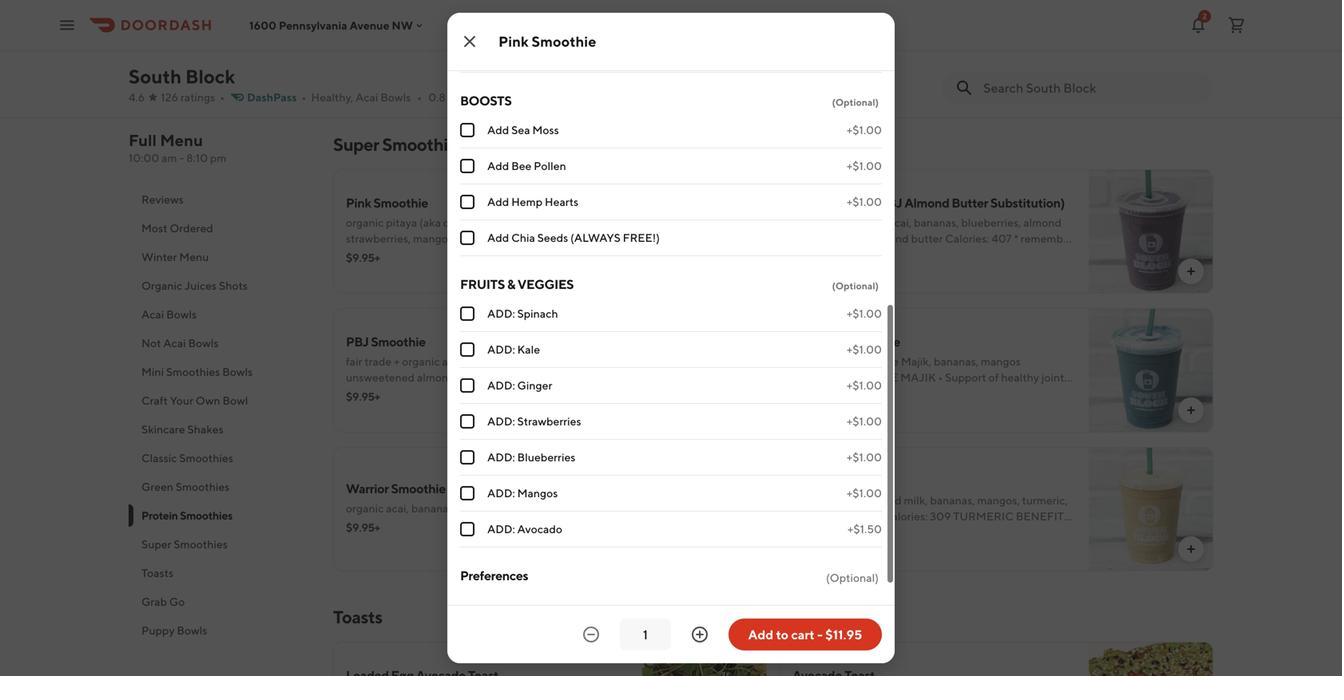Task type: describe. For each thing, give the bounding box(es) containing it.
• left the healthy,
[[302, 91, 306, 104]]

pink for pink smoothie organic pitaya (aka dragon fruit),  pineapple juice, strawberries, mangos  calories: 178  * remember, not all calories are created equal. we encourage you to eat real food and to count colors, not calories!
[[346, 195, 371, 211]]

+$1.00 for add: blueberries
[[847, 451, 882, 464]]

1 vertical spatial toasts
[[333, 607, 382, 628]]

smoothies for mini smoothies bowls button
[[166, 366, 220, 379]]

encourage inside pink smoothie organic pitaya (aka dragon fruit),  pineapple juice, strawberries, mangos  calories: 178  * remember, not all calories are created equal. we encourage you to eat real food and to count colors, not calories!
[[497, 248, 551, 261]]

strawberries,
[[346, 232, 411, 245]]

+$1.00 for add: spinach
[[847, 307, 882, 320]]

not
[[141, 337, 161, 350]]

ordered
[[170, 222, 213, 235]]

we inside pink smoothie organic pitaya (aka dragon fruit),  pineapple juice, strawberries, mangos  calories: 178  * remember, not all calories are created equal. we encourage you to eat real food and to count colors, not calories!
[[480, 248, 495, 261]]

energy,
[[910, 403, 947, 416]]

add: kale
[[487, 343, 540, 356]]

pink smoothie dialog
[[448, 0, 895, 664]]

not down fair
[[793, 248, 810, 261]]

and right vitality
[[986, 403, 1005, 416]]

add item to cart image for mermaid smoothie
[[1185, 404, 1198, 417]]

add special instructions button
[[460, 590, 882, 633]]

1 horizontal spatial super smoothies
[[333, 134, 465, 155]]

inflammatory
[[793, 542, 860, 555]]

calories: for pink smoothie
[[455, 232, 499, 245]]

178
[[502, 232, 519, 245]]

free!)
[[623, 231, 660, 245]]

reviews
[[141, 193, 184, 206]]

to down add chia seeds (always free!)
[[574, 248, 585, 261]]

acai bowls
[[141, 308, 197, 321]]

$9.95+ for pbj smoothie
[[346, 390, 380, 404]]

own
[[196, 394, 220, 408]]

toasts button
[[129, 559, 314, 588]]

$9.95+ for strawberry passion smoothie + protein
[[793, 56, 827, 70]]

fruits & veggies group
[[460, 276, 882, 548]]

* inside abj smoothie (pbj almond butter substitution) fair trade + organic acai, bananas, blueberries, almond milk, all natural almond butter  calories: 407  * remember, not all calories are created equal. we encourage you to eat real food and to count colors, not calories!
[[1014, 232, 1019, 245]]

acai, inside warrior smoothie organic acai, bananas, strawberry, pineapple juice $9.95+
[[386, 502, 409, 515]]

substitution)
[[991, 195, 1065, 211]]

of
[[850, 371, 867, 384]]

chia
[[512, 231, 535, 245]]

calories! inside abj smoothie (pbj almond butter substitution) fair trade + organic acai, bananas, blueberries, almond milk, all natural almond butter  calories: 407  * remember, not all calories are created equal. we encourage you to eat real food and to count colors, not calories!
[[979, 264, 1022, 277]]

blue
[[876, 355, 899, 368]]

decrease quantity by 1 image
[[582, 626, 601, 645]]

craft your own bowl button
[[129, 387, 314, 416]]

+$1.00 for add sea moss
[[847, 123, 882, 137]]

smoothies for green smoothies button
[[176, 481, 230, 494]]

milk, inside abj smoothie (pbj almond butter substitution) fair trade + organic acai, bananas, blueberries, almond milk, all natural almond butter  calories: 407  * remember, not all calories are created equal. we encourage you to eat real food and to count colors, not calories!
[[793, 232, 817, 245]]

smoothies down green smoothies button
[[180, 509, 233, 523]]

abj
[[793, 195, 816, 211]]

remember, inside abj smoothie (pbj almond butter substitution) fair trade + organic acai, bananas, blueberries, almond milk, all natural almond butter  calories: 407  * remember, not all calories are created equal. we encourage you to eat real food and to count colors, not calories!
[[1021, 232, 1076, 245]]

10g for add plant 10g
[[541, 12, 560, 25]]

almond
[[905, 195, 950, 211]]

flexibility.
[[814, 387, 863, 400]]

mangos inside mermaid smoothie pineapple juice, blue majik, bananas, mangos benefits of blue majik • support of healthy joints and flexibility. • support for antioxidant and cellular protection. • increased energy, vitality and endurance.
[[981, 355, 1021, 368]]

mermaid
[[793, 334, 844, 350]]

+$1.50 for add plant 10g
[[848, 12, 882, 25]]

for
[[915, 387, 930, 400]]

add: for add: ginger
[[487, 379, 515, 392]]

smoothie for abj smoothie (pbj almond butter substitution) fair trade + organic acai, bananas, blueberries, almond milk, all natural almond butter  calories: 407  * remember, not all calories are created equal. we encourage you to eat real food and to count colors, not calories!
[[818, 195, 873, 211]]

add collagen 10g
[[487, 48, 578, 61]]

are inside pink smoothie organic pitaya (aka dragon fruit),  pineapple juice, strawberries, mangos  calories: 178  * remember, not all calories are created equal. we encourage you to eat real food and to count colors, not calories!
[[387, 248, 403, 261]]

smoothies down 0.8
[[382, 134, 465, 155]]

calories! inside pink smoothie organic pitaya (aka dragon fruit),  pineapple juice, strawberries, mangos  calories: 178  * remember, not all calories are created equal. we encourage you to eat real food and to count colors, not calories!
[[493, 264, 535, 277]]

created inside abj smoothie (pbj almond butter substitution) fair trade + organic acai, bananas, blueberries, almond milk, all natural almond butter  calories: 407  * remember, not all calories are created equal. we encourage you to eat real food and to count colors, not calories!
[[886, 248, 925, 261]]

+$1.50 for add: avocado
[[848, 523, 882, 536]]

curcumin,
[[838, 526, 888, 539]]

10:00
[[129, 151, 159, 165]]

you inside abj smoothie (pbj almond butter substitution) fair trade + organic acai, bananas, blueberries, almond milk, all natural almond butter  calories: 407  * remember, not all calories are created equal. we encourage you to eat real food and to count colors, not calories!
[[1033, 248, 1052, 261]]

smoothie for pink smoothie organic pitaya (aka dragon fruit),  pineapple juice, strawberries, mangos  calories: 178  * remember, not all calories are created equal. we encourage you to eat real food and to count colors, not calories!
[[374, 195, 428, 211]]

mangos,
[[978, 494, 1020, 507]]

0 horizontal spatial support
[[872, 387, 913, 400]]

add for add sea moss
[[487, 123, 509, 137]]

cart
[[791, 628, 815, 643]]

shakes
[[187, 423, 224, 436]]

classic smoothies button
[[129, 444, 314, 473]]

* inside pink smoothie organic pitaya (aka dragon fruit),  pineapple juice, strawberries, mangos  calories: 178  * remember, not all calories are created equal. we encourage you to eat real food and to count colors, not calories!
[[521, 232, 525, 245]]

protein smoothies
[[141, 509, 233, 523]]

add for add chia seeds (always free!)
[[487, 231, 509, 245]]

block
[[185, 65, 235, 88]]

are inside abj smoothie (pbj almond butter substitution) fair trade + organic acai, bananas, blueberries, almond milk, all natural almond butter  calories: 407  * remember, not all calories are created equal. we encourage you to eat real food and to count colors, not calories!
[[867, 248, 883, 261]]

abj smoothie (pbj almond butter substitution) image
[[1089, 169, 1214, 294]]

menu for full
[[160, 131, 203, 150]]

juice, inside pink smoothie organic pitaya (aka dragon fruit),  pineapple juice, strawberries, mangos  calories: 178  * remember, not all calories are created equal. we encourage you to eat real food and to count colors, not calories!
[[565, 216, 592, 229]]

encourage inside abj smoothie (pbj almond butter substitution) fair trade + organic acai, bananas, blueberries, almond milk, all natural almond butter  calories: 407  * remember, not all calories are created equal. we encourage you to eat real food and to count colors, not calories!
[[977, 248, 1031, 261]]

add: for add: mangos
[[487, 487, 515, 500]]

add for add plant 10g
[[487, 12, 509, 25]]

am
[[162, 151, 177, 165]]

count inside abj smoothie (pbj almond butter substitution) fair trade + organic acai, bananas, blueberries, almond milk, all natural almond butter  calories: 407  * remember, not all calories are created equal. we encourage you to eat real food and to count colors, not calories!
[[893, 264, 922, 277]]

+$1.00 for add: ginger
[[847, 379, 882, 392]]

not down blueberries,
[[960, 264, 977, 277]]

equal. inside pink smoothie organic pitaya (aka dragon fruit),  pineapple juice, strawberries, mangos  calories: 178  * remember, not all calories are created equal. we encourage you to eat real food and to count colors, not calories!
[[447, 248, 478, 261]]

avocado toast image
[[1089, 643, 1214, 677]]

add item to cart image for strawberry passion smoothie + protein
[[1185, 70, 1198, 83]]

and down benefits on the bottom of page
[[793, 387, 812, 400]]

309
[[930, 510, 951, 523]]

classic
[[141, 452, 177, 465]]

instructions
[[533, 604, 601, 619]]

of
[[989, 371, 999, 384]]

healthy,
[[311, 91, 353, 104]]

sea
[[512, 123, 530, 137]]

$11.95
[[826, 628, 863, 643]]

0 items, open order cart image
[[1228, 16, 1247, 35]]

1600 pennsylvania avenue nw
[[249, 19, 413, 32]]

majik,
[[901, 355, 932, 368]]

smoothie right passion
[[902, 0, 957, 16]]

abj smoothie (pbj almond butter substitution) fair trade + organic acai, bananas, blueberries, almond milk, all natural almond butter  calories: 407  * remember, not all calories are created equal. we encourage you to eat real food and to count colors, not calories!
[[793, 195, 1076, 277]]

calories inside abj smoothie (pbj almond butter substitution) fair trade + organic acai, bananas, blueberries, almond milk, all natural almond butter  calories: 407  * remember, not all calories are created equal. we encourage you to eat real food and to count colors, not calories!
[[826, 248, 865, 261]]

spinach inside fruits & veggies group
[[517, 307, 558, 320]]

pennsylvania
[[279, 19, 347, 32]]

winter
[[141, 251, 177, 264]]

add to cart - $11.95
[[749, 628, 863, 643]]

organic juices shots button
[[129, 272, 314, 300]]

add item to cart image
[[1185, 543, 1198, 556]]

calories: inside abj smoothie (pbj almond butter substitution) fair trade + organic acai, bananas, blueberries, almond milk, all natural almond butter  calories: 407  * remember, not all calories are created equal. we encourage you to eat real food and to count colors, not calories!
[[945, 232, 990, 245]]

peanut blast smoothie + spinach
[[346, 0, 531, 16]]

a
[[891, 526, 896, 539]]

Item Search search field
[[984, 79, 1201, 97]]

smoothie for warrior smoothie organic acai, bananas, strawberry, pineapple juice $9.95+
[[391, 481, 446, 497]]

moss
[[533, 123, 559, 137]]

shots
[[219, 279, 248, 292]]

$9.95+ for pink smoothie
[[346, 251, 380, 265]]

properties.
[[944, 542, 998, 555]]

honey
[[850, 510, 882, 523]]

0 vertical spatial super
[[333, 134, 379, 155]]

we inside abj smoothie (pbj almond butter substitution) fair trade + organic acai, bananas, blueberries, almond milk, all natural almond butter  calories: 407  * remember, not all calories are created equal. we encourage you to eat real food and to count colors, not calories!
[[960, 248, 975, 261]]

contains
[[793, 526, 836, 539]]

pineapple inside warrior smoothie organic acai, bananas, strawberry, pineapple juice $9.95+
[[517, 502, 568, 515]]

skincare shakes
[[141, 423, 224, 436]]

+$1.00 for add: strawberries
[[847, 415, 882, 428]]

pbj
[[346, 334, 369, 350]]

1600
[[249, 19, 277, 32]]

bananas, inside mermaid smoothie pineapple juice, blue majik, bananas, mangos benefits of blue majik • support of healthy joints and flexibility. • support for antioxidant and cellular protection. • increased energy, vitality and endurance.
[[934, 355, 979, 368]]

super smoothies inside button
[[141, 538, 228, 551]]

full
[[129, 131, 157, 150]]

dragon
[[443, 216, 479, 229]]

fruits
[[460, 277, 505, 292]]

organic for warrior smoothie
[[346, 502, 384, 515]]

• down flexibility.
[[851, 403, 856, 416]]

strawberry,
[[459, 502, 515, 515]]

blueberries,
[[961, 216, 1022, 229]]

bananas, inside warrior smoothie organic acai, bananas, strawberry, pineapple juice $9.95+
[[411, 502, 456, 515]]

smoothies for classic smoothies button
[[179, 452, 233, 465]]

south block
[[129, 65, 235, 88]]

joints
[[1042, 371, 1070, 384]]

+$1.00 for add bee pollen
[[847, 159, 882, 173]]

0 vertical spatial protein
[[968, 0, 1010, 16]]

protection.
[[793, 403, 849, 416]]

1 vertical spatial almond
[[871, 232, 909, 245]]

to down (pbj
[[880, 264, 890, 277]]

craft your own bowl
[[141, 394, 248, 408]]

fair
[[793, 216, 809, 229]]

add: for add: blueberries
[[487, 451, 515, 464]]

bowls for healthy,
[[381, 91, 411, 104]]

to down substitution)
[[1054, 248, 1065, 261]]

grab go
[[141, 596, 185, 609]]

and inside golden smoothie unsweetened almond milk, bananas, mangos, turmeric, ginger, raw honey  calories: 309  turmeric benefits: contains curcumin, a substance with powerful  anti- inflammatory and antioxidant properties.
[[862, 542, 881, 555]]

almond inside golden smoothie unsweetened almond milk, bananas, mangos, turmeric, ginger, raw honey  calories: 309  turmeric benefits: contains curcumin, a substance with powerful  anti- inflammatory and antioxidant properties.
[[864, 494, 902, 507]]

golden smoothie image
[[1089, 448, 1214, 572]]

skincare
[[141, 423, 185, 436]]

add: for add: kale
[[487, 343, 515, 356]]

your
[[170, 394, 193, 408]]

kale
[[517, 343, 540, 356]]

acai, inside abj smoothie (pbj almond butter substitution) fair trade + organic acai, bananas, blueberries, almond milk, all natural almond butter  calories: 407  * remember, not all calories are created equal. we encourage you to eat real food and to count colors, not calories!
[[889, 216, 912, 229]]

bowls down go
[[177, 625, 207, 638]]

mangos
[[517, 487, 558, 500]]

pbj smoothie image
[[643, 308, 767, 433]]

you inside pink smoothie organic pitaya (aka dragon fruit),  pineapple juice, strawberries, mangos  calories: 178  * remember, not all calories are created equal. we encourage you to eat real food and to count colors, not calories!
[[553, 248, 572, 261]]

acai inside button
[[141, 308, 164, 321]]

food inside pink smoothie organic pitaya (aka dragon fruit),  pineapple juice, strawberries, mangos  calories: 178  * remember, not all calories are created equal. we encourage you to eat real food and to count colors, not calories!
[[346, 264, 370, 277]]

• down of
[[865, 387, 870, 400]]

add sea moss
[[487, 123, 559, 137]]

close pink smoothie image
[[460, 32, 479, 51]]

loaded egg avocado toast image
[[643, 643, 767, 677]]

hearts
[[545, 195, 579, 209]]

bowls for not
[[188, 337, 219, 350]]

+$1.00 for add: kale
[[847, 343, 882, 356]]

add item to cart image for warrior smoothie
[[738, 543, 751, 556]]

pineapple inside pink smoothie organic pitaya (aka dragon fruit),  pineapple juice, strawberries, mangos  calories: 178  * remember, not all calories are created equal. we encourage you to eat real food and to count colors, not calories!
[[512, 216, 562, 229]]

strawberry passion smoothie + protein image
[[1089, 0, 1214, 99]]

unsweetened
[[793, 494, 862, 507]]

remember, inside pink smoothie organic pitaya (aka dragon fruit),  pineapple juice, strawberries, mangos  calories: 178  * remember, not all calories are created equal. we encourage you to eat real food and to count colors, not calories!
[[528, 232, 582, 245]]

increased
[[858, 403, 908, 416]]

group containing add plant 10g
[[460, 0, 882, 73]]



Task type: vqa. For each thing, say whether or not it's contained in the screenshot.


Task type: locate. For each thing, give the bounding box(es) containing it.
add to cart - $11.95 button
[[729, 619, 882, 651]]

1 we from the left
[[480, 248, 495, 261]]

1 colors, from the left
[[438, 264, 471, 277]]

Add Chia Seeds (ALWAYS FREE!) checkbox
[[460, 231, 475, 245]]

1 you from the left
[[553, 248, 572, 261]]

- inside "add to cart - $11.95" button
[[818, 628, 823, 643]]

not
[[585, 232, 602, 245], [793, 248, 810, 261], [473, 264, 491, 277], [960, 264, 977, 277]]

1 food from the left
[[346, 264, 370, 277]]

calories down natural
[[826, 248, 865, 261]]

peanut blast smoothie + spinach image
[[643, 0, 767, 99]]

equal. down butter
[[927, 248, 958, 261]]

dashpass •
[[247, 91, 306, 104]]

0 horizontal spatial colors,
[[438, 264, 471, 277]]

south
[[129, 65, 182, 88]]

and down natural
[[858, 264, 878, 277]]

1 horizontal spatial milk,
[[904, 494, 928, 507]]

vitality
[[949, 403, 983, 416]]

calories! down the 407
[[979, 264, 1022, 277]]

smoothie inside dialog
[[532, 33, 597, 50]]

food inside abj smoothie (pbj almond butter substitution) fair trade + organic acai, bananas, blueberries, almond milk, all natural almond butter  calories: 407  * remember, not all calories are created equal. we encourage you to eat real food and to count colors, not calories!
[[833, 264, 856, 277]]

0 vertical spatial menu
[[160, 131, 203, 150]]

and down curcumin,
[[862, 542, 881, 555]]

2 calories from the left
[[826, 248, 865, 261]]

+ for protein
[[959, 0, 966, 16]]

and inside abj smoothie (pbj almond butter substitution) fair trade + organic acai, bananas, blueberries, almond milk, all natural almond butter  calories: 407  * remember, not all calories are created equal. we encourage you to eat real food and to count colors, not calories!
[[858, 264, 878, 277]]

calories:
[[455, 232, 499, 245], [945, 232, 990, 245], [884, 510, 928, 523]]

acai, down (pbj
[[889, 216, 912, 229]]

ratings
[[181, 91, 215, 104]]

to down strawberries,
[[393, 264, 404, 277]]

blueberries
[[517, 451, 576, 464]]

pink for pink smoothie
[[499, 33, 529, 50]]

add item to cart image for abj smoothie (pbj almond butter substitution)
[[1185, 265, 1198, 278]]

antioxidant up vitality
[[932, 387, 990, 400]]

0 horizontal spatial equal.
[[447, 248, 478, 261]]

encourage down the 407
[[977, 248, 1031, 261]]

• down block
[[220, 91, 225, 104]]

1 horizontal spatial *
[[1014, 232, 1019, 245]]

1 vertical spatial support
[[872, 387, 913, 400]]

acai right the healthy,
[[356, 91, 378, 104]]

0 horizontal spatial +
[[477, 0, 483, 16]]

almond down substitution)
[[1024, 216, 1062, 229]]

menu for winter
[[179, 251, 209, 264]]

pink smoothie image
[[643, 169, 767, 294]]

spinach down the veggies
[[517, 307, 558, 320]]

add: for add: spinach
[[487, 307, 515, 320]]

2 horizontal spatial calories:
[[945, 232, 990, 245]]

bowls for mini
[[222, 366, 253, 379]]

add special instructions
[[460, 604, 601, 619]]

smoothie inside abj smoothie (pbj almond butter substitution) fair trade + organic acai, bananas, blueberries, almond milk, all natural almond butter  calories: 407  * remember, not all calories are created equal. we encourage you to eat real food and to count colors, not calories!
[[818, 195, 873, 211]]

+$1.00 for add hemp hearts
[[847, 195, 882, 209]]

1 vertical spatial antioxidant
[[884, 542, 941, 555]]

mini smoothies bowls
[[141, 366, 253, 379]]

1 are from the left
[[387, 248, 403, 261]]

10g for add collagen 10g
[[560, 48, 578, 61]]

colors, down butter
[[924, 264, 958, 277]]

0 horizontal spatial calories:
[[455, 232, 499, 245]]

2 * from the left
[[1014, 232, 1019, 245]]

(always
[[571, 231, 621, 245]]

real down trade
[[811, 264, 830, 277]]

0 horizontal spatial food
[[346, 264, 370, 277]]

remember, down substitution)
[[1021, 232, 1076, 245]]

0 horizontal spatial we
[[480, 248, 495, 261]]

5 add: from the top
[[487, 451, 515, 464]]

$9.95+ down warrior
[[346, 521, 380, 535]]

add:
[[487, 307, 515, 320], [487, 343, 515, 356], [487, 379, 515, 392], [487, 415, 515, 428], [487, 451, 515, 464], [487, 487, 515, 500], [487, 523, 515, 536]]

$9.95+ inside warrior smoothie organic acai, bananas, strawberry, pineapple juice $9.95+
[[346, 521, 380, 535]]

pineapple down 'mangos'
[[517, 502, 568, 515]]

2 remember, from the left
[[1021, 232, 1076, 245]]

0 vertical spatial real
[[606, 248, 625, 261]]

bananas, right majik,
[[934, 355, 979, 368]]

smoothie for golden smoothie unsweetened almond milk, bananas, mangos, turmeric, ginger, raw honey  calories: 309  turmeric benefits: contains curcumin, a substance with powerful  anti- inflammatory and antioxidant properties.
[[837, 474, 892, 489]]

8 +$1.00 from the top
[[847, 451, 882, 464]]

add: up strawberry,
[[487, 487, 515, 500]]

* right the 407
[[1014, 232, 1019, 245]]

and down strawberries,
[[372, 264, 391, 277]]

- right cart
[[818, 628, 823, 643]]

1 vertical spatial -
[[818, 628, 823, 643]]

1 encourage from the left
[[497, 248, 551, 261]]

natural
[[833, 232, 869, 245]]

eat down fair
[[793, 264, 809, 277]]

(optional) for fruits & veggies
[[832, 281, 879, 292]]

1 vertical spatial eat
[[793, 264, 809, 277]]

2 equal. from the left
[[927, 248, 958, 261]]

pink smoothie
[[499, 33, 597, 50]]

smoothies inside button
[[176, 481, 230, 494]]

0 vertical spatial acai,
[[889, 216, 912, 229]]

$10.95+
[[793, 251, 832, 265]]

add for add hemp hearts
[[487, 195, 509, 209]]

bananas, left strawberry,
[[411, 502, 456, 515]]

1 vertical spatial super smoothies
[[141, 538, 228, 551]]

calories: inside golden smoothie unsweetened almond milk, bananas, mangos, turmeric, ginger, raw honey  calories: 309  turmeric benefits: contains curcumin, a substance with powerful  anti- inflammatory and antioxidant properties.
[[884, 510, 928, 523]]

increase quantity by 1 image
[[690, 626, 710, 645]]

0 horizontal spatial *
[[521, 232, 525, 245]]

pink inside pink smoothie organic pitaya (aka dragon fruit),  pineapple juice, strawberries, mangos  calories: 178  * remember, not all calories are created equal. we encourage you to eat real food and to count colors, not calories!
[[346, 195, 371, 211]]

smoothie for pbj smoothie
[[371, 334, 426, 350]]

organic for pink smoothie
[[346, 216, 384, 229]]

pink up strawberries,
[[346, 195, 371, 211]]

organic inside abj smoothie (pbj almond butter substitution) fair trade + organic acai, bananas, blueberries, almond milk, all natural almond butter  calories: 407  * remember, not all calories are created equal. we encourage you to eat real food and to count colors, not calories!
[[849, 216, 887, 229]]

colors, inside pink smoothie organic pitaya (aka dragon fruit),  pineapple juice, strawberries, mangos  calories: 178  * remember, not all calories are created equal. we encourage you to eat real food and to count colors, not calories!
[[438, 264, 471, 277]]

0 horizontal spatial pink
[[346, 195, 371, 211]]

0 horizontal spatial eat
[[587, 248, 603, 261]]

1 horizontal spatial mangos
[[981, 355, 1021, 368]]

(optional) inside fruits & veggies group
[[832, 281, 879, 292]]

benefits
[[793, 371, 848, 384]]

1 horizontal spatial you
[[1033, 248, 1052, 261]]

1 vertical spatial spinach
[[517, 307, 558, 320]]

1 vertical spatial acai,
[[386, 502, 409, 515]]

add bee pollen
[[487, 159, 566, 173]]

add for add collagen 10g
[[487, 48, 509, 61]]

almond up honey at the bottom of the page
[[864, 494, 902, 507]]

(optional) for boosts
[[832, 97, 879, 108]]

1 vertical spatial pineapple
[[517, 502, 568, 515]]

smoothie for mermaid smoothie pineapple juice, blue majik, bananas, mangos benefits of blue majik • support of healthy joints and flexibility. • support for antioxidant and cellular protection. • increased energy, vitality and endurance.
[[846, 334, 901, 350]]

(optional) for preferences
[[826, 572, 879, 585]]

6 add: from the top
[[487, 487, 515, 500]]

are down natural
[[867, 248, 883, 261]]

2 colors, from the left
[[924, 264, 958, 277]]

1 horizontal spatial we
[[960, 248, 975, 261]]

preferences
[[460, 569, 528, 584]]

you
[[553, 248, 572, 261], [1033, 248, 1052, 261]]

add right the close pink smoothie icon
[[487, 48, 509, 61]]

0 vertical spatial spinach
[[485, 0, 531, 16]]

green
[[141, 481, 173, 494]]

support left of
[[945, 371, 987, 384]]

green smoothies button
[[129, 473, 314, 502]]

organic inside pink smoothie organic pitaya (aka dragon fruit),  pineapple juice, strawberries, mangos  calories: 178  * remember, not all calories are created equal. we encourage you to eat real food and to count colors, not calories!
[[346, 216, 384, 229]]

organic up natural
[[849, 216, 887, 229]]

most ordered
[[141, 222, 213, 235]]

remember,
[[528, 232, 582, 245], [1021, 232, 1076, 245]]

antioxidant down substance
[[884, 542, 941, 555]]

add item to cart image for peanut blast smoothie + spinach
[[738, 70, 751, 83]]

0 horizontal spatial calories
[[346, 248, 385, 261]]

to inside button
[[776, 628, 789, 643]]

bowls up the bowl
[[222, 366, 253, 379]]

smoothie inside golden smoothie unsweetened almond milk, bananas, mangos, turmeric, ginger, raw honey  calories: 309  turmeric benefits: contains curcumin, a substance with powerful  anti- inflammatory and antioxidant properties.
[[837, 474, 892, 489]]

strawberries
[[517, 415, 581, 428]]

pitaya
[[386, 216, 417, 229]]

mermaid smoothie image
[[1089, 308, 1214, 433]]

mini smoothies bowls button
[[129, 358, 314, 387]]

1 +$1.00 from the top
[[847, 123, 882, 137]]

1 vertical spatial super
[[141, 538, 171, 551]]

1 vertical spatial pink
[[346, 195, 371, 211]]

0 vertical spatial -
[[179, 151, 184, 165]]

acai, down warrior
[[386, 502, 409, 515]]

2 calories! from the left
[[979, 264, 1022, 277]]

featured items button
[[129, 157, 314, 185]]

1 calories from the left
[[346, 248, 385, 261]]

2 encourage from the left
[[977, 248, 1031, 261]]

1 horizontal spatial created
[[886, 248, 925, 261]]

juice, inside mermaid smoothie pineapple juice, blue majik, bananas, mangos benefits of blue majik • support of healthy joints and flexibility. • support for antioxidant and cellular protection. • increased energy, vitality and endurance.
[[847, 355, 873, 368]]

0 horizontal spatial remember,
[[528, 232, 582, 245]]

strawberry
[[793, 0, 855, 16]]

protein
[[968, 0, 1010, 16], [141, 509, 178, 523]]

1 count from the left
[[406, 264, 436, 277]]

ginger,
[[793, 510, 827, 523]]

0 horizontal spatial super smoothies
[[141, 538, 228, 551]]

acai for not
[[163, 337, 186, 350]]

1 +$1.50 from the top
[[848, 12, 882, 25]]

4.6
[[129, 91, 145, 104]]

add: for add: strawberries
[[487, 415, 515, 428]]

organic inside warrior smoothie organic acai, bananas, strawberry, pineapple juice $9.95+
[[346, 502, 384, 515]]

we down blueberries,
[[960, 248, 975, 261]]

- right 'am'
[[179, 151, 184, 165]]

$9.95+ for mermaid smoothie
[[793, 390, 827, 404]]

healthy, acai bowls • 0.8 mi
[[311, 91, 460, 104]]

6 +$1.00 from the top
[[847, 379, 882, 392]]

0 horizontal spatial mangos
[[413, 232, 453, 245]]

cellular
[[1013, 387, 1050, 400]]

1 horizontal spatial calories:
[[884, 510, 928, 523]]

0 vertical spatial antioxidant
[[932, 387, 990, 400]]

featured items
[[141, 164, 218, 177]]

milk, inside golden smoothie unsweetened almond milk, bananas, mangos, turmeric, ginger, raw honey  calories: 309  turmeric benefits: contains curcumin, a substance with powerful  anti- inflammatory and antioxidant properties.
[[904, 494, 928, 507]]

add item to cart image
[[738, 70, 751, 83], [1185, 70, 1198, 83], [1185, 265, 1198, 278], [1185, 404, 1198, 417], [738, 543, 751, 556]]

add left cart
[[749, 628, 774, 643]]

smoothie
[[420, 0, 475, 16], [902, 0, 957, 16], [532, 33, 597, 50], [374, 195, 428, 211], [818, 195, 873, 211], [371, 334, 426, 350], [846, 334, 901, 350], [837, 474, 892, 489], [391, 481, 446, 497]]

not acai bowls
[[141, 337, 219, 350]]

milk, down fair
[[793, 232, 817, 245]]

(optional) inside boosts group
[[832, 97, 879, 108]]

calories: down blueberries,
[[945, 232, 990, 245]]

endurance.
[[1007, 403, 1064, 416]]

avocado
[[517, 523, 563, 536]]

None checkbox
[[460, 11, 475, 26], [460, 47, 475, 62], [460, 123, 475, 137], [460, 159, 475, 173], [460, 195, 475, 209], [460, 343, 475, 357], [460, 379, 475, 393], [460, 415, 475, 429], [460, 487, 475, 501], [460, 523, 475, 537], [460, 11, 475, 26], [460, 47, 475, 62], [460, 123, 475, 137], [460, 159, 475, 173], [460, 195, 475, 209], [460, 343, 475, 357], [460, 379, 475, 393], [460, 415, 475, 429], [460, 487, 475, 501], [460, 523, 475, 537]]

acai bowls button
[[129, 300, 314, 329]]

+$1.00 for add: mangos
[[847, 487, 882, 500]]

1 horizontal spatial super
[[333, 134, 379, 155]]

super down the healthy,
[[333, 134, 379, 155]]

1 horizontal spatial remember,
[[1021, 232, 1076, 245]]

1 horizontal spatial count
[[893, 264, 922, 277]]

0 horizontal spatial juice,
[[565, 216, 592, 229]]

1 horizontal spatial calories!
[[979, 264, 1022, 277]]

and inside pink smoothie organic pitaya (aka dragon fruit),  pineapple juice, strawberries, mangos  calories: 178  * remember, not all calories are created equal. we encourage you to eat real food and to count colors, not calories!
[[372, 264, 391, 277]]

pink smoothie organic pitaya (aka dragon fruit),  pineapple juice, strawberries, mangos  calories: 178  * remember, not all calories are created equal. we encourage you to eat real food and to count colors, not calories!
[[346, 195, 625, 277]]

1 horizontal spatial encourage
[[977, 248, 1031, 261]]

add hemp hearts
[[487, 195, 579, 209]]

add: left the ginger
[[487, 379, 515, 392]]

calories inside pink smoothie organic pitaya (aka dragon fruit),  pineapple juice, strawberries, mangos  calories: 178  * remember, not all calories are created equal. we encourage you to eat real food and to count colors, not calories!
[[346, 248, 385, 261]]

0 horizontal spatial created
[[405, 248, 444, 261]]

1 horizontal spatial equal.
[[927, 248, 958, 261]]

0 vertical spatial acai
[[356, 91, 378, 104]]

+ for spinach
[[477, 0, 483, 16]]

add left bee
[[487, 159, 509, 173]]

1 remember, from the left
[[528, 232, 582, 245]]

pink down add plant 10g
[[499, 33, 529, 50]]

2 +$1.00 from the top
[[847, 159, 882, 173]]

bowl
[[223, 394, 248, 408]]

smoothie right warrior
[[391, 481, 446, 497]]

0 horizontal spatial real
[[606, 248, 625, 261]]

smoothie inside mermaid smoothie pineapple juice, blue majik, bananas, mangos benefits of blue majik • support of healthy joints and flexibility. • support for antioxidant and cellular protection. • increased energy, vitality and endurance.
[[846, 334, 901, 350]]

2 are from the left
[[867, 248, 883, 261]]

add: up add: mangos
[[487, 451, 515, 464]]

10g
[[541, 12, 560, 25], [560, 48, 578, 61]]

add for add to cart - $11.95
[[749, 628, 774, 643]]

smoothie inside warrior smoothie organic acai, bananas, strawberry, pineapple juice $9.95+
[[391, 481, 446, 497]]

3 add: from the top
[[487, 379, 515, 392]]

created inside pink smoothie organic pitaya (aka dragon fruit),  pineapple juice, strawberries, mangos  calories: 178  * remember, not all calories are created equal. we encourage you to eat real food and to count colors, not calories!
[[405, 248, 444, 261]]

$9.95+ down strawberries,
[[346, 251, 380, 265]]

smoothie for pink smoothie
[[532, 33, 597, 50]]

nw
[[392, 19, 413, 32]]

0 vertical spatial milk,
[[793, 232, 817, 245]]

1 horizontal spatial colors,
[[924, 264, 958, 277]]

calories: inside pink smoothie organic pitaya (aka dragon fruit),  pineapple juice, strawberries, mangos  calories: 178  * remember, not all calories are created equal. we encourage you to eat real food and to count colors, not calories!
[[455, 232, 499, 245]]

7 +$1.00 from the top
[[847, 415, 882, 428]]

None checkbox
[[460, 307, 475, 321], [460, 451, 475, 465], [460, 307, 475, 321], [460, 451, 475, 465]]

benefits:
[[1016, 510, 1074, 523]]

$9.95+
[[793, 56, 827, 70], [346, 251, 380, 265], [346, 390, 380, 404], [793, 390, 827, 404], [346, 521, 380, 535]]

$9.95+ down strawberry
[[793, 56, 827, 70]]

1 horizontal spatial -
[[818, 628, 823, 643]]

1 vertical spatial juice,
[[847, 355, 873, 368]]

4 +$1.00 from the top
[[847, 307, 882, 320]]

trade
[[811, 216, 839, 229]]

support down blue
[[872, 387, 913, 400]]

acai inside 'button'
[[163, 337, 186, 350]]

0 horizontal spatial protein
[[141, 509, 178, 523]]

bananas, inside abj smoothie (pbj almond butter substitution) fair trade + organic acai, bananas, blueberries, almond milk, all natural almond butter  calories: 407  * remember, not all calories are created equal. we encourage you to eat real food and to count colors, not calories!
[[914, 216, 959, 229]]

juice, up add chia seeds (always free!)
[[565, 216, 592, 229]]

calories: up a
[[884, 510, 928, 523]]

1 * from the left
[[521, 232, 525, 245]]

+$1.50 inside group
[[848, 12, 882, 25]]

2 food from the left
[[833, 264, 856, 277]]

raw
[[829, 510, 848, 523]]

1 vertical spatial acai
[[141, 308, 164, 321]]

menu inside full menu 10:00 am - 8:10 pm
[[160, 131, 203, 150]]

+
[[477, 0, 483, 16], [959, 0, 966, 16], [841, 216, 847, 229]]

2 you from the left
[[1033, 248, 1052, 261]]

notification bell image
[[1189, 16, 1208, 35]]

you down seeds in the left of the page
[[553, 248, 572, 261]]

- inside full menu 10:00 am - 8:10 pm
[[179, 151, 184, 165]]

blast
[[389, 0, 418, 16]]

0 vertical spatial super smoothies
[[333, 134, 465, 155]]

1 horizontal spatial protein
[[968, 0, 1010, 16]]

2 vertical spatial almond
[[864, 494, 902, 507]]

featured
[[141, 164, 188, 177]]

antioxidant inside mermaid smoothie pineapple juice, blue majik, bananas, mangos benefits of blue majik • support of healthy joints and flexibility. • support for antioxidant and cellular protection. • increased energy, vitality and endurance.
[[932, 387, 990, 400]]

equal. inside abj smoothie (pbj almond butter substitution) fair trade + organic acai, bananas, blueberries, almond milk, all natural almond butter  calories: 407  * remember, not all calories are created equal. we encourage you to eat real food and to count colors, not calories!
[[927, 248, 958, 261]]

smoothies for super smoothies button
[[174, 538, 228, 551]]

to left cart
[[776, 628, 789, 643]]

1 horizontal spatial +
[[841, 216, 847, 229]]

0 horizontal spatial you
[[553, 248, 572, 261]]

all
[[604, 232, 616, 245], [819, 232, 831, 245], [812, 248, 824, 261]]

not acai bowls button
[[129, 329, 314, 358]]

0 vertical spatial toasts
[[141, 567, 174, 580]]

pineapple up chia
[[512, 216, 562, 229]]

and down of
[[992, 387, 1011, 400]]

1 horizontal spatial real
[[811, 264, 830, 277]]

turmeric
[[954, 510, 1014, 523]]

menu up organic juices shots
[[179, 251, 209, 264]]

1 equal. from the left
[[447, 248, 478, 261]]

super smoothies down healthy, acai bowls • 0.8 mi
[[333, 134, 465, 155]]

add: down add: ginger in the left bottom of the page
[[487, 415, 515, 428]]

smoothie right pbj on the left of page
[[371, 334, 426, 350]]

butter
[[952, 195, 989, 211]]

$9.95+ down pbj on the left of page
[[346, 390, 380, 404]]

real inside abj smoothie (pbj almond butter substitution) fair trade + organic acai, bananas, blueberries, almond milk, all natural almond butter  calories: 407  * remember, not all calories are created equal. we encourage you to eat real food and to count colors, not calories!
[[811, 264, 830, 277]]

food down natural
[[833, 264, 856, 277]]

pink inside dialog
[[499, 33, 529, 50]]

1 created from the left
[[405, 248, 444, 261]]

open menu image
[[58, 16, 77, 35]]

smoothies down shakes
[[179, 452, 233, 465]]

1 horizontal spatial are
[[867, 248, 883, 261]]

0 horizontal spatial acai,
[[386, 502, 409, 515]]

substance
[[899, 526, 950, 539]]

0 vertical spatial almond
[[1024, 216, 1062, 229]]

1 horizontal spatial support
[[945, 371, 987, 384]]

bowls up not acai bowls
[[166, 308, 197, 321]]

2 add: from the top
[[487, 343, 515, 356]]

1 horizontal spatial eat
[[793, 264, 809, 277]]

2
[[1203, 12, 1207, 21]]

9 +$1.00 from the top
[[847, 487, 882, 500]]

0 vertical spatial support
[[945, 371, 987, 384]]

peanut
[[346, 0, 387, 16]]

1 horizontal spatial acai,
[[889, 216, 912, 229]]

1 calories! from the left
[[493, 264, 535, 277]]

smoothie up trade
[[818, 195, 873, 211]]

*
[[521, 232, 525, 245], [1014, 232, 1019, 245]]

not left &
[[473, 264, 491, 277]]

smoothie up honey at the bottom of the page
[[837, 474, 892, 489]]

boosts group
[[460, 92, 882, 257]]

winter menu
[[141, 251, 209, 264]]

add down fruit),
[[487, 231, 509, 245]]

1 horizontal spatial pink
[[499, 33, 529, 50]]

hemp
[[512, 195, 543, 209]]

0 horizontal spatial encourage
[[497, 248, 551, 261]]

juice,
[[565, 216, 592, 229], [847, 355, 873, 368]]

0 horizontal spatial are
[[387, 248, 403, 261]]

0 vertical spatial mangos
[[413, 232, 453, 245]]

bee
[[512, 159, 532, 173]]

0 horizontal spatial toasts
[[141, 567, 174, 580]]

+$1.00
[[847, 123, 882, 137], [847, 159, 882, 173], [847, 195, 882, 209], [847, 307, 882, 320], [847, 343, 882, 356], [847, 379, 882, 392], [847, 415, 882, 428], [847, 451, 882, 464], [847, 487, 882, 500]]

menu inside button
[[179, 251, 209, 264]]

acai for healthy,
[[356, 91, 378, 104]]

smoothie up the close pink smoothie icon
[[420, 0, 475, 16]]

organic up strawberries,
[[346, 216, 384, 229]]

+$1.50 inside fruits & veggies group
[[848, 523, 882, 536]]

&
[[507, 277, 515, 292]]

0 vertical spatial pineapple
[[512, 216, 562, 229]]

0 vertical spatial eat
[[587, 248, 603, 261]]

warrior smoothie image
[[643, 448, 767, 572]]

smoothie up pitaya
[[374, 195, 428, 211]]

0 horizontal spatial calories!
[[493, 264, 535, 277]]

1 vertical spatial 10g
[[560, 48, 578, 61]]

1 vertical spatial +$1.50
[[848, 523, 882, 536]]

colors, inside abj smoothie (pbj almond butter substitution) fair trade + organic acai, bananas, blueberries, almond milk, all natural almond butter  calories: 407  * remember, not all calories are created equal. we encourage you to eat real food and to count colors, not calories!
[[924, 264, 958, 277]]

eat inside abj smoothie (pbj almond butter substitution) fair trade + organic acai, bananas, blueberries, almond milk, all natural almond butter  calories: 407  * remember, not all calories are created equal. we encourage you to eat real food and to count colors, not calories!
[[793, 264, 809, 277]]

bananas, up butter
[[914, 216, 959, 229]]

1 horizontal spatial food
[[833, 264, 856, 277]]

food down strawberries,
[[346, 264, 370, 277]]

1 add: from the top
[[487, 307, 515, 320]]

•
[[220, 91, 225, 104], [302, 91, 306, 104], [417, 91, 422, 104], [938, 371, 943, 384], [865, 387, 870, 400], [851, 403, 856, 416]]

toasts inside button
[[141, 567, 174, 580]]

smoothies
[[382, 134, 465, 155], [166, 366, 220, 379], [179, 452, 233, 465], [176, 481, 230, 494], [180, 509, 233, 523], [174, 538, 228, 551]]

7 add: from the top
[[487, 523, 515, 536]]

not right seeds in the left of the page
[[585, 232, 602, 245]]

all inside pink smoothie organic pitaya (aka dragon fruit),  pineapple juice, strawberries, mangos  calories: 178  * remember, not all calories are created equal. we encourage you to eat real food and to count colors, not calories!
[[604, 232, 616, 245]]

calories: for golden smoothie
[[884, 510, 928, 523]]

butter
[[911, 232, 943, 245]]

2 horizontal spatial +
[[959, 0, 966, 16]]

0 horizontal spatial super
[[141, 538, 171, 551]]

add: strawberries
[[487, 415, 581, 428]]

1 vertical spatial menu
[[179, 251, 209, 264]]

10g up pink smoothie
[[541, 12, 560, 25]]

5 +$1.00 from the top
[[847, 343, 882, 356]]

2 +$1.50 from the top
[[848, 523, 882, 536]]

0 vertical spatial pink
[[499, 33, 529, 50]]

full menu 10:00 am - 8:10 pm
[[129, 131, 227, 165]]

407
[[992, 232, 1012, 245]]

count down (aka
[[406, 264, 436, 277]]

2 we from the left
[[960, 248, 975, 261]]

antioxidant inside golden smoothie unsweetened almond milk, bananas, mangos, turmeric, ginger, raw honey  calories: 309  turmeric benefits: contains curcumin, a substance with powerful  anti- inflammatory and antioxidant properties.
[[884, 542, 941, 555]]

• right 'majik'
[[938, 371, 943, 384]]

super inside button
[[141, 538, 171, 551]]

golden
[[793, 474, 835, 489]]

4 add: from the top
[[487, 415, 515, 428]]

• left 0.8
[[417, 91, 422, 104]]

reviews button
[[129, 185, 314, 214]]

bananas, up the 309
[[930, 494, 975, 507]]

special
[[488, 604, 530, 619]]

1 vertical spatial protein
[[141, 509, 178, 523]]

1 horizontal spatial toasts
[[333, 607, 382, 628]]

smoothie inside pink smoothie organic pitaya (aka dragon fruit),  pineapple juice, strawberries, mangos  calories: 178  * remember, not all calories are created equal. we encourage you to eat real food and to count colors, not calories!
[[374, 195, 428, 211]]

add up fruit),
[[487, 195, 509, 209]]

1 horizontal spatial juice,
[[847, 355, 873, 368]]

mangos inside pink smoothie organic pitaya (aka dragon fruit),  pineapple juice, strawberries, mangos  calories: 178  * remember, not all calories are created equal. we encourage you to eat real food and to count colors, not calories!
[[413, 232, 453, 245]]

Current quantity is 1 number field
[[630, 627, 662, 644]]

+ inside abj smoothie (pbj almond butter substitution) fair trade + organic acai, bananas, blueberries, almond milk, all natural almond butter  calories: 407  * remember, not all calories are created equal. we encourage you to eat real food and to count colors, not calories!
[[841, 216, 847, 229]]

10g right collagen
[[560, 48, 578, 61]]

1 vertical spatial (optional)
[[832, 281, 879, 292]]

real inside pink smoothie organic pitaya (aka dragon fruit),  pineapple juice, strawberries, mangos  calories: 178  * remember, not all calories are created equal. we encourage you to eat real food and to count colors, not calories!
[[606, 248, 625, 261]]

smoothies up craft your own bowl
[[166, 366, 220, 379]]

remember, down hearts
[[528, 232, 582, 245]]

0 vertical spatial 10g
[[541, 12, 560, 25]]

3 +$1.00 from the top
[[847, 195, 882, 209]]

2 vertical spatial acai
[[163, 337, 186, 350]]

add left sea
[[487, 123, 509, 137]]

1 vertical spatial milk,
[[904, 494, 928, 507]]

calories down strawberries,
[[346, 248, 385, 261]]

add: for add: avocado
[[487, 523, 515, 536]]

calories! down 178
[[493, 264, 535, 277]]

food
[[346, 264, 370, 277], [833, 264, 856, 277]]

bananas, inside golden smoothie unsweetened almond milk, bananas, mangos, turmeric, ginger, raw honey  calories: 309  turmeric benefits: contains curcumin, a substance with powerful  anti- inflammatory and antioxidant properties.
[[930, 494, 975, 507]]

acai up not
[[141, 308, 164, 321]]

1 vertical spatial mangos
[[981, 355, 1021, 368]]

golden smoothie unsweetened almond milk, bananas, mangos, turmeric, ginger, raw honey  calories: 309  turmeric benefits: contains curcumin, a substance with powerful  anti- inflammatory and antioxidant properties.
[[793, 474, 1074, 555]]

grab
[[141, 596, 167, 609]]

winter menu button
[[129, 243, 314, 272]]

count inside pink smoothie organic pitaya (aka dragon fruit),  pineapple juice, strawberries, mangos  calories: 178  * remember, not all calories are created equal. we encourage you to eat real food and to count colors, not calories!
[[406, 264, 436, 277]]

spinach up pink smoothie
[[485, 0, 531, 16]]

group
[[460, 0, 882, 73]]

0 horizontal spatial milk,
[[793, 232, 817, 245]]

add for add bee pollen
[[487, 159, 509, 173]]

2 created from the left
[[886, 248, 925, 261]]

juice, up of
[[847, 355, 873, 368]]

eat inside pink smoothie organic pitaya (aka dragon fruit),  pineapple juice, strawberries, mangos  calories: 178  * remember, not all calories are created equal. we encourage you to eat real food and to count colors, not calories!
[[587, 248, 603, 261]]

eat down (always
[[587, 248, 603, 261]]

skincare shakes button
[[129, 416, 314, 444]]

2 count from the left
[[893, 264, 922, 277]]

1 vertical spatial real
[[811, 264, 830, 277]]

0 vertical spatial +$1.50
[[848, 12, 882, 25]]

add for add special instructions
[[460, 604, 485, 619]]

add: ginger
[[487, 379, 552, 392]]

we up fruits
[[480, 248, 495, 261]]

0 vertical spatial (optional)
[[832, 97, 879, 108]]

fruits & veggies
[[460, 277, 574, 292]]

add: down strawberry,
[[487, 523, 515, 536]]



